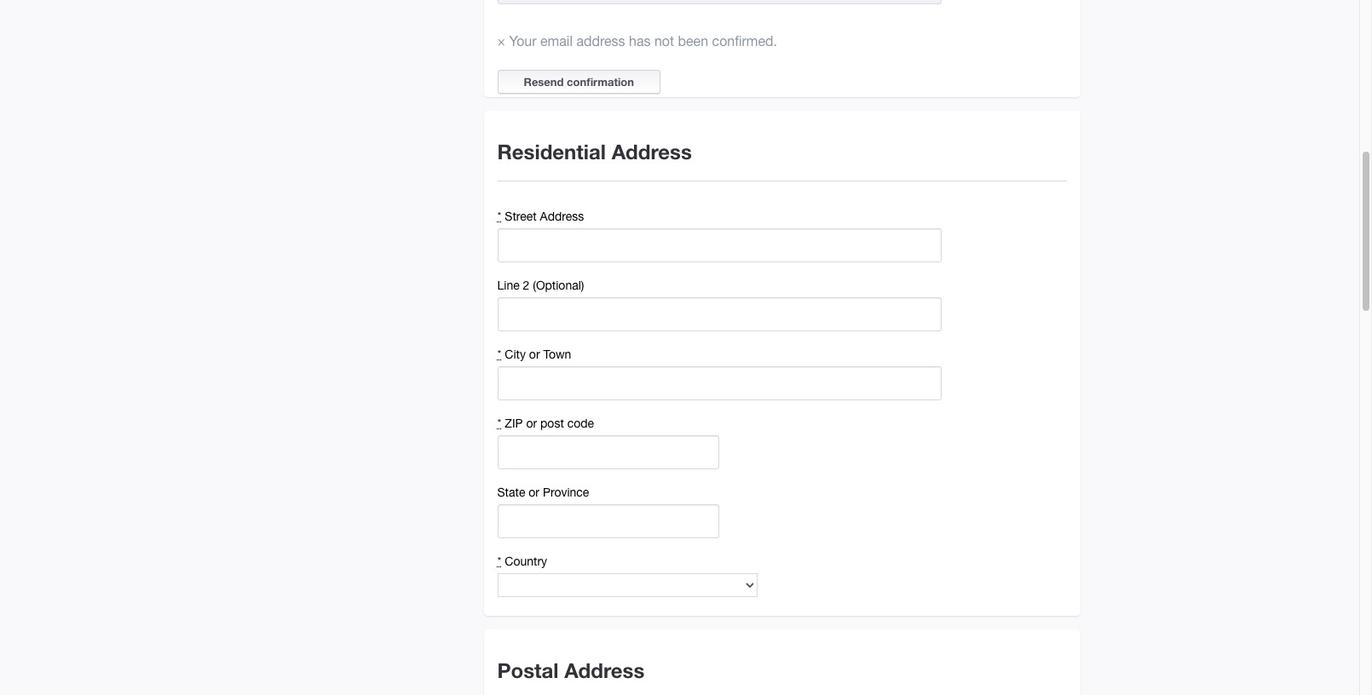 Task type: describe. For each thing, give the bounding box(es) containing it.
* for street address
[[497, 210, 502, 223]]

country
[[505, 555, 547, 569]]

residential
[[497, 140, 606, 164]]

city
[[505, 348, 526, 361]]

resend confirmation button
[[497, 70, 661, 94]]

postal address
[[497, 659, 645, 683]]

* for zip or post code
[[497, 417, 502, 430]]

1 vertical spatial address
[[540, 210, 584, 223]]

or for zip
[[526, 417, 537, 430]]

× your
[[497, 34, 537, 49]]

(optional)
[[533, 279, 584, 292]]

town
[[543, 348, 571, 361]]

* for city or town
[[497, 348, 502, 361]]

2 vertical spatial or
[[529, 486, 540, 499]]

email
[[540, 34, 573, 49]]

Line 2 (Optional) text field
[[497, 297, 941, 332]]

province
[[543, 486, 589, 499]]



Task type: vqa. For each thing, say whether or not it's contained in the screenshot.
Post
yes



Task type: locate. For each thing, give the bounding box(es) containing it.
has
[[629, 34, 651, 49]]

* left street
[[497, 210, 502, 223]]

* for country
[[497, 555, 502, 569]]

None text field
[[497, 367, 941, 401], [497, 436, 719, 470], [497, 367, 941, 401], [497, 436, 719, 470]]

or right the city
[[529, 348, 540, 361]]

address
[[576, 34, 625, 49]]

address for postal
[[564, 659, 645, 683]]

state or province
[[497, 486, 589, 499]]

* country
[[497, 555, 547, 569]]

× your email address has not been confirmed.
[[497, 34, 777, 49]]

confirmation
[[567, 75, 634, 89]]

2
[[523, 279, 530, 292]]

* left country at the bottom left
[[497, 555, 502, 569]]

or right state
[[529, 486, 540, 499]]

not
[[655, 34, 674, 49]]

been
[[678, 34, 708, 49]]

code
[[567, 417, 594, 430]]

None text field
[[497, 228, 941, 263]]

zip
[[505, 417, 523, 430]]

State or Province text field
[[497, 505, 719, 539]]

* left the city
[[497, 348, 502, 361]]

post
[[540, 417, 564, 430]]

None email field
[[497, 0, 941, 5]]

resend confirmation
[[524, 75, 634, 89]]

address for residential
[[612, 140, 692, 164]]

3 * from the top
[[497, 417, 502, 430]]

* zip or post code
[[497, 417, 594, 430]]

street
[[505, 210, 537, 223]]

2 vertical spatial address
[[564, 659, 645, 683]]

0 vertical spatial or
[[529, 348, 540, 361]]

* street address
[[497, 210, 584, 223]]

or
[[529, 348, 540, 361], [526, 417, 537, 430], [529, 486, 540, 499]]

postal
[[497, 659, 559, 683]]

*
[[497, 210, 502, 223], [497, 348, 502, 361], [497, 417, 502, 430], [497, 555, 502, 569]]

4 * from the top
[[497, 555, 502, 569]]

1 vertical spatial or
[[526, 417, 537, 430]]

* left zip
[[497, 417, 502, 430]]

1 * from the top
[[497, 210, 502, 223]]

residential address
[[497, 140, 692, 164]]

2 * from the top
[[497, 348, 502, 361]]

or right zip
[[526, 417, 537, 430]]

state
[[497, 486, 525, 499]]

line
[[497, 279, 520, 292]]

address
[[612, 140, 692, 164], [540, 210, 584, 223], [564, 659, 645, 683]]

confirmed.
[[712, 34, 777, 49]]

0 vertical spatial address
[[612, 140, 692, 164]]

* city or town
[[497, 348, 571, 361]]

line 2 (optional)
[[497, 279, 584, 292]]

or for city
[[529, 348, 540, 361]]

resend
[[524, 75, 564, 89]]



